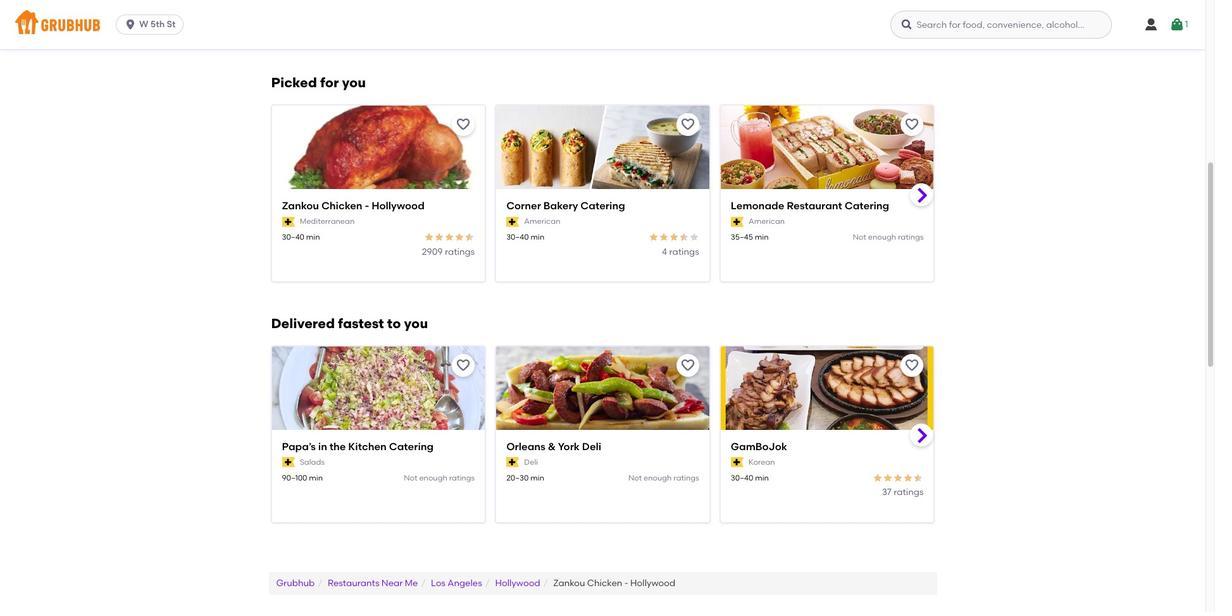 Task type: describe. For each thing, give the bounding box(es) containing it.
save this restaurant button for orleans & york deli
[[677, 355, 699, 377]]

restaurant
[[787, 200, 842, 212]]

orleans & york deli
[[507, 441, 601, 453]]

lemonade restaurant catering  logo image
[[721, 106, 934, 211]]

1 vertical spatial zankou chicken - hollywood link
[[553, 578, 676, 589]]

30–40 min for corner
[[507, 233, 545, 242]]

save this restaurant image for lemonade restaurant catering
[[905, 117, 920, 133]]

picked
[[271, 75, 317, 91]]

save this restaurant button for lemonade restaurant catering
[[901, 114, 924, 136]]

not for lemonade restaurant catering
[[853, 233, 866, 242]]

catering for corner bakery catering
[[581, 200, 625, 212]]

2 horizontal spatial 30–40
[[731, 474, 753, 483]]

Search for food, convenience, alcohol... search field
[[891, 11, 1112, 39]]

york
[[558, 441, 580, 453]]

&
[[548, 441, 556, 453]]

35–45 min
[[731, 233, 769, 242]]

not enough ratings for papa's in the kitchen catering
[[404, 474, 475, 483]]

papa's in the kitchen catering link
[[282, 441, 475, 455]]

min for papa's
[[309, 474, 323, 483]]

min for corner
[[531, 233, 545, 242]]

not enough ratings for lemonade restaurant catering
[[853, 233, 924, 242]]

subscription pass image for gambojok
[[731, 458, 744, 468]]

min down 'korean'
[[755, 474, 769, 483]]

mediterranean
[[300, 217, 355, 226]]

enough for lemonade restaurant catering
[[868, 233, 896, 242]]

0 vertical spatial -
[[365, 200, 369, 212]]

20–30 min
[[507, 474, 544, 483]]

save this restaurant image for orleans & york deli
[[680, 358, 696, 374]]

fastest
[[338, 316, 384, 332]]

salads
[[300, 458, 325, 467]]

1 horizontal spatial zankou
[[553, 578, 585, 589]]

1 horizontal spatial -
[[625, 578, 628, 589]]

save this restaurant button for gambojok
[[901, 355, 924, 377]]

subscription pass image for corner
[[507, 217, 519, 227]]

1
[[1185, 19, 1189, 30]]

near
[[382, 578, 403, 589]]

svg image for 1
[[1170, 17, 1185, 32]]

1 horizontal spatial svg image
[[901, 18, 914, 31]]

not enough ratings for orleans & york deli
[[629, 474, 699, 483]]

0 horizontal spatial catering
[[389, 441, 434, 453]]

catering for lemonade restaurant catering
[[845, 200, 889, 212]]

los angeles link
[[431, 578, 482, 589]]

svg image for w 5th st
[[124, 18, 137, 31]]

subscription pass image for lemonade
[[731, 217, 744, 227]]

1 horizontal spatial you
[[404, 316, 428, 332]]

save this restaurant button for papa's in the kitchen catering
[[452, 355, 475, 377]]

the
[[330, 441, 346, 453]]

30–40 for corner
[[507, 233, 529, 242]]

restaurants near me
[[328, 578, 418, 589]]

picked for you
[[271, 75, 366, 91]]

restaurants
[[328, 578, 379, 589]]

2909
[[422, 247, 443, 257]]

papa's in the kitchen catering logo image
[[272, 347, 485, 452]]

subscription pass image for zankou
[[282, 217, 295, 227]]

gambojok logo image
[[721, 347, 934, 452]]

delivered
[[271, 316, 335, 332]]

hollywood link
[[495, 578, 540, 589]]

1 vertical spatial chicken
[[587, 578, 622, 589]]

2 horizontal spatial 30–40 min
[[731, 474, 769, 483]]

save this restaurant image for -
[[456, 117, 471, 133]]

orleans & york deli link
[[507, 441, 699, 455]]

1 horizontal spatial hollywood
[[495, 578, 540, 589]]

lemonade restaurant catering
[[731, 200, 889, 212]]

to
[[387, 316, 401, 332]]

90–100
[[282, 474, 307, 483]]

lemonade
[[731, 200, 785, 212]]

0 horizontal spatial zankou chicken - hollywood link
[[282, 200, 475, 214]]

5th
[[151, 19, 165, 30]]



Task type: vqa. For each thing, say whether or not it's contained in the screenshot.
Desserts tab
no



Task type: locate. For each thing, give the bounding box(es) containing it.
0 horizontal spatial save this restaurant image
[[680, 358, 696, 374]]

kitchen
[[348, 441, 387, 453]]

30–40 min down corner
[[507, 233, 545, 242]]

1 subscription pass image from the left
[[282, 458, 295, 468]]

w
[[139, 19, 148, 30]]

save this restaurant button for zankou chicken - hollywood
[[452, 114, 475, 136]]

grubhub link
[[276, 578, 315, 589]]

svg image
[[1170, 17, 1185, 32], [124, 18, 137, 31], [901, 18, 914, 31]]

you right to
[[404, 316, 428, 332]]

0 horizontal spatial chicken
[[321, 200, 363, 212]]

save this restaurant image for catering
[[680, 117, 696, 133]]

1 horizontal spatial 30–40
[[507, 233, 529, 242]]

35–45
[[731, 233, 753, 242]]

not down lemonade restaurant catering link
[[853, 233, 866, 242]]

1 horizontal spatial 30–40 min
[[507, 233, 545, 242]]

me
[[405, 578, 418, 589]]

hollywood for zankou chicken - hollywood link to the left
[[372, 200, 425, 212]]

corner bakery catering link
[[507, 200, 699, 214]]

not down papa's in the kitchen catering link
[[404, 474, 417, 483]]

0 horizontal spatial hollywood
[[372, 200, 425, 212]]

american down bakery
[[524, 217, 561, 226]]

papa's
[[282, 441, 316, 453]]

delivered fastest to you
[[271, 316, 428, 332]]

1 horizontal spatial not enough ratings
[[629, 474, 699, 483]]

90–100 min
[[282, 474, 323, 483]]

4
[[662, 247, 667, 257]]

30–40 down 'korean'
[[731, 474, 753, 483]]

2909 ratings
[[422, 247, 475, 257]]

deli down orleans
[[524, 458, 538, 467]]

gambojok link
[[731, 441, 924, 455]]

-
[[365, 200, 369, 212], [625, 578, 628, 589]]

min right 35–45 at the top right of the page
[[755, 233, 769, 242]]

min down mediterranean
[[306, 233, 320, 242]]

37 ratings
[[882, 488, 924, 498]]

catering
[[581, 200, 625, 212], [845, 200, 889, 212], [389, 441, 434, 453]]

2 horizontal spatial hollywood
[[631, 578, 676, 589]]

catering right bakery
[[581, 200, 625, 212]]

1 horizontal spatial zankou chicken - hollywood link
[[553, 578, 676, 589]]

save this restaurant image
[[456, 117, 471, 133], [680, 117, 696, 133], [456, 358, 471, 374], [905, 358, 920, 374]]

bakery
[[544, 200, 578, 212]]

0 horizontal spatial enough
[[419, 474, 447, 483]]

corner bakery catering logo image
[[496, 106, 709, 211]]

1 horizontal spatial deli
[[582, 441, 601, 453]]

zankou up mediterranean
[[282, 200, 319, 212]]

30–40 min for zankou
[[282, 233, 320, 242]]

gambojok
[[731, 441, 787, 453]]

subscription pass image down corner
[[507, 217, 519, 227]]

0 vertical spatial zankou
[[282, 200, 319, 212]]

min
[[306, 233, 320, 242], [531, 233, 545, 242], [755, 233, 769, 242], [309, 474, 323, 483], [531, 474, 544, 483], [755, 474, 769, 483]]

save this restaurant button
[[452, 114, 475, 136], [677, 114, 699, 136], [901, 114, 924, 136], [452, 355, 475, 377], [677, 355, 699, 377], [901, 355, 924, 377]]

30–40 down corner
[[507, 233, 529, 242]]

w 5th st
[[139, 19, 176, 30]]

1 horizontal spatial american
[[749, 217, 785, 226]]

not
[[853, 233, 866, 242], [404, 474, 417, 483], [629, 474, 642, 483]]

0 vertical spatial zankou chicken - hollywood link
[[282, 200, 475, 214]]

grubhub
[[276, 578, 315, 589]]

svg image inside 1 button
[[1170, 17, 1185, 32]]

american for lemonade
[[749, 217, 785, 226]]

0 horizontal spatial not
[[404, 474, 417, 483]]

min for zankou
[[306, 233, 320, 242]]

angeles
[[448, 578, 482, 589]]

deli right the york
[[582, 441, 601, 453]]

subscription pass image
[[282, 458, 295, 468], [731, 458, 744, 468]]

main navigation navigation
[[0, 0, 1206, 49]]

zankou chicken - hollywood logo image
[[272, 106, 485, 211]]

0 vertical spatial deli
[[582, 441, 601, 453]]

not for papa's in the kitchen catering
[[404, 474, 417, 483]]

american down lemonade
[[749, 217, 785, 226]]

2 subscription pass image from the left
[[731, 458, 744, 468]]

1 horizontal spatial save this restaurant image
[[905, 117, 920, 133]]

1 vertical spatial zankou chicken - hollywood
[[553, 578, 676, 589]]

orleans
[[507, 441, 546, 453]]

enough down orleans & york deli link
[[644, 474, 672, 483]]

save this restaurant image for the
[[456, 358, 471, 374]]

min down salads
[[309, 474, 323, 483]]

subscription pass image left 'korean'
[[731, 458, 744, 468]]

30–40
[[282, 233, 304, 242], [507, 233, 529, 242], [731, 474, 753, 483]]

star icon image
[[424, 233, 434, 243], [434, 233, 444, 243], [444, 233, 455, 243], [455, 233, 465, 243], [465, 233, 475, 243], [465, 233, 475, 243], [649, 233, 659, 243], [659, 233, 669, 243], [669, 233, 679, 243], [679, 233, 689, 243], [679, 233, 689, 243], [689, 233, 699, 243], [873, 473, 883, 484], [883, 473, 893, 484], [893, 473, 904, 484], [904, 473, 914, 484], [914, 473, 924, 484], [914, 473, 924, 484]]

lemonade restaurant catering link
[[731, 200, 924, 214]]

enough down papa's in the kitchen catering link
[[419, 474, 447, 483]]

1 horizontal spatial catering
[[581, 200, 625, 212]]

1 button
[[1170, 13, 1189, 36]]

0 horizontal spatial -
[[365, 200, 369, 212]]

subscription pass image left mediterranean
[[282, 217, 295, 227]]

0 vertical spatial you
[[342, 75, 366, 91]]

los angeles
[[431, 578, 482, 589]]

0 vertical spatial save this restaurant image
[[905, 117, 920, 133]]

save this restaurant button for corner bakery catering
[[677, 114, 699, 136]]

svg image
[[1144, 17, 1159, 32]]

0 horizontal spatial zankou
[[282, 200, 319, 212]]

zankou chicken - hollywood
[[282, 200, 425, 212], [553, 578, 676, 589]]

hollywood
[[372, 200, 425, 212], [495, 578, 540, 589], [631, 578, 676, 589]]

2 horizontal spatial catering
[[845, 200, 889, 212]]

1 horizontal spatial enough
[[644, 474, 672, 483]]

w 5th st button
[[116, 15, 189, 35]]

1 horizontal spatial chicken
[[587, 578, 622, 589]]

not for orleans & york deli
[[629, 474, 642, 483]]

2 horizontal spatial svg image
[[1170, 17, 1185, 32]]

2 horizontal spatial enough
[[868, 233, 896, 242]]

enough for orleans & york deli
[[644, 474, 672, 483]]

4 ratings
[[662, 247, 699, 257]]

enough
[[868, 233, 896, 242], [419, 474, 447, 483], [644, 474, 672, 483]]

st
[[167, 19, 176, 30]]

2 american from the left
[[749, 217, 785, 226]]

30–40 for zankou
[[282, 233, 304, 242]]

0 horizontal spatial subscription pass image
[[282, 458, 295, 468]]

zankou chicken - hollywood link
[[282, 200, 475, 214], [553, 578, 676, 589]]

subscription pass image up 20–30
[[507, 458, 519, 468]]

1 vertical spatial -
[[625, 578, 628, 589]]

save this restaurant image
[[905, 117, 920, 133], [680, 358, 696, 374]]

enough down lemonade restaurant catering link
[[868, 233, 896, 242]]

catering right kitchen
[[389, 441, 434, 453]]

svg image inside the w 5th st button
[[124, 18, 137, 31]]

you right for
[[342, 75, 366, 91]]

subscription pass image for papa's in the kitchen catering
[[282, 458, 295, 468]]

hollywood for zankou chicken - hollywood link to the bottom
[[631, 578, 676, 589]]

american
[[524, 217, 561, 226], [749, 217, 785, 226]]

subscription pass image
[[282, 217, 295, 227], [507, 217, 519, 227], [731, 217, 744, 227], [507, 458, 519, 468]]

enough for papa's in the kitchen catering
[[419, 474, 447, 483]]

0 horizontal spatial svg image
[[124, 18, 137, 31]]

0 horizontal spatial 30–40 min
[[282, 233, 320, 242]]

corner bakery catering
[[507, 200, 625, 212]]

1 vertical spatial you
[[404, 316, 428, 332]]

not enough ratings
[[853, 233, 924, 242], [404, 474, 475, 483], [629, 474, 699, 483]]

0 vertical spatial chicken
[[321, 200, 363, 212]]

american for corner
[[524, 217, 561, 226]]

deli
[[582, 441, 601, 453], [524, 458, 538, 467]]

los
[[431, 578, 446, 589]]

subscription pass image up 90–100
[[282, 458, 295, 468]]

20–30
[[507, 474, 529, 483]]

37
[[882, 488, 892, 498]]

0 horizontal spatial zankou chicken - hollywood
[[282, 200, 425, 212]]

for
[[320, 75, 339, 91]]

0 horizontal spatial deli
[[524, 458, 538, 467]]

min for orleans
[[531, 474, 544, 483]]

0 horizontal spatial 30–40
[[282, 233, 304, 242]]

0 horizontal spatial american
[[524, 217, 561, 226]]

in
[[318, 441, 327, 453]]

1 vertical spatial deli
[[524, 458, 538, 467]]

chicken
[[321, 200, 363, 212], [587, 578, 622, 589]]

corner
[[507, 200, 541, 212]]

ratings
[[898, 233, 924, 242], [445, 247, 475, 257], [669, 247, 699, 257], [449, 474, 475, 483], [674, 474, 699, 483], [894, 488, 924, 498]]

0 horizontal spatial not enough ratings
[[404, 474, 475, 483]]

2 horizontal spatial not
[[853, 233, 866, 242]]

min down corner
[[531, 233, 545, 242]]

30–40 down mediterranean
[[282, 233, 304, 242]]

korean
[[749, 458, 775, 467]]

0 vertical spatial zankou chicken - hollywood
[[282, 200, 425, 212]]

30–40 min
[[282, 233, 320, 242], [507, 233, 545, 242], [731, 474, 769, 483]]

subscription pass image for orleans
[[507, 458, 519, 468]]

1 horizontal spatial subscription pass image
[[731, 458, 744, 468]]

1 american from the left
[[524, 217, 561, 226]]

0 horizontal spatial you
[[342, 75, 366, 91]]

30–40 min down 'korean'
[[731, 474, 769, 483]]

1 horizontal spatial not
[[629, 474, 642, 483]]

papa's in the kitchen catering
[[282, 441, 434, 453]]

not down orleans & york deli link
[[629, 474, 642, 483]]

subscription pass image up 35–45 at the top right of the page
[[731, 217, 744, 227]]

1 vertical spatial zankou
[[553, 578, 585, 589]]

min right 20–30
[[531, 474, 544, 483]]

zankou right "hollywood" link
[[553, 578, 585, 589]]

1 vertical spatial save this restaurant image
[[680, 358, 696, 374]]

2 horizontal spatial not enough ratings
[[853, 233, 924, 242]]

catering right restaurant
[[845, 200, 889, 212]]

you
[[342, 75, 366, 91], [404, 316, 428, 332]]

orleans & york deli logo image
[[496, 347, 709, 452]]

1 horizontal spatial zankou chicken - hollywood
[[553, 578, 676, 589]]

restaurants near me link
[[328, 578, 418, 589]]

min for lemonade
[[755, 233, 769, 242]]

zankou
[[282, 200, 319, 212], [553, 578, 585, 589]]

30–40 min down mediterranean
[[282, 233, 320, 242]]



